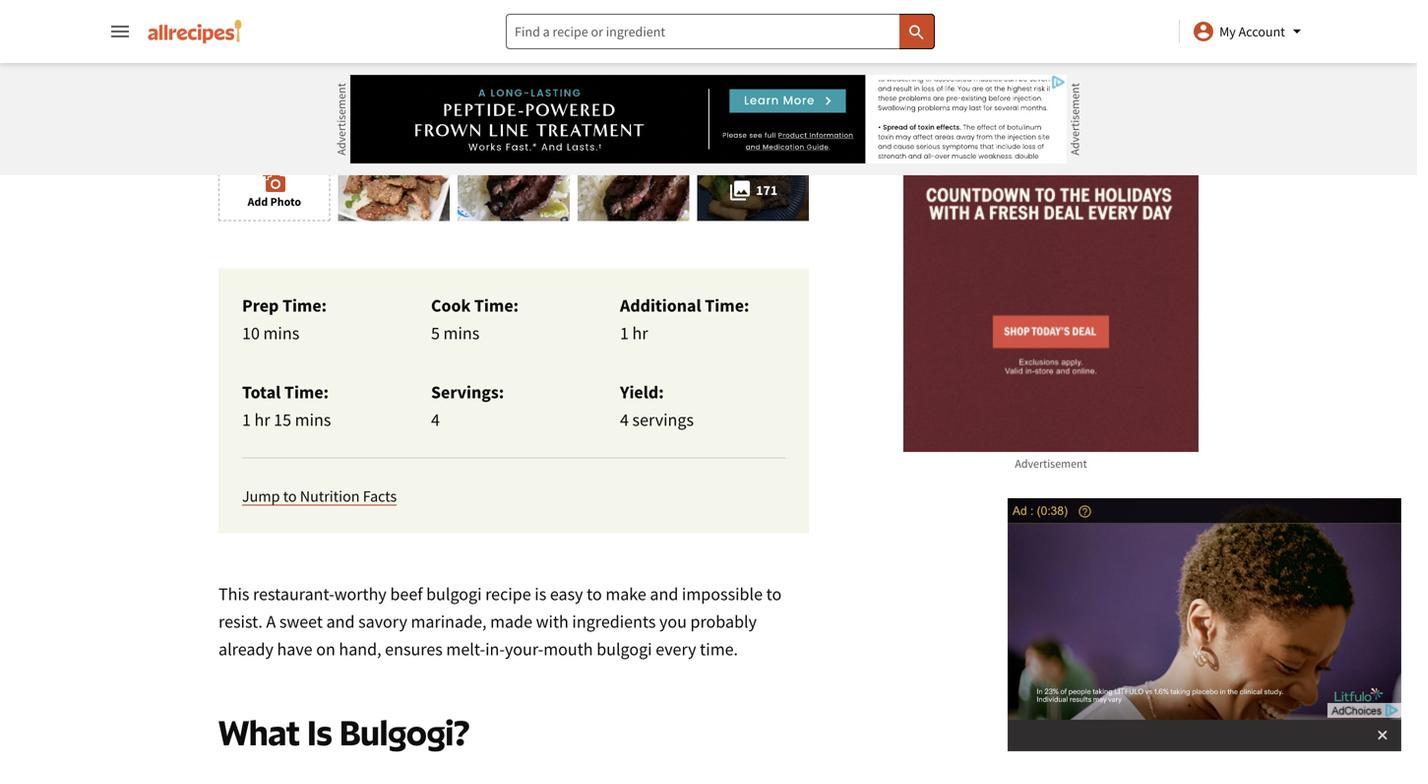 Task type: describe. For each thing, give the bounding box(es) containing it.
account image
[[1193, 20, 1216, 43]]

is
[[535, 583, 547, 605]]

hand,
[[339, 638, 382, 660]]

a
[[266, 611, 276, 633]]

have
[[277, 638, 313, 660]]

prep
[[242, 295, 279, 317]]

time.
[[700, 638, 739, 660]]

total time: 1 hr 15 mins
[[242, 381, 331, 431]]

jump to nutrition facts
[[242, 487, 397, 506]]

search image
[[907, 22, 927, 42]]

add photo button
[[219, 158, 330, 221]]

already
[[219, 638, 274, 660]]

account
[[1239, 23, 1286, 40]]

melt-
[[446, 638, 486, 660]]

home image
[[148, 20, 242, 43]]

facts
[[363, 487, 397, 506]]

nutrition
[[300, 487, 360, 506]]

add photo
[[248, 194, 301, 209]]

Find a recipe or ingredient text field
[[506, 14, 935, 49]]

restaurant-
[[253, 583, 334, 605]]

1 horizontal spatial and
[[650, 583, 679, 605]]

cook
[[431, 295, 471, 317]]

2 horizontal spatial to
[[767, 583, 782, 605]]

video player application
[[219, 0, 1402, 751]]

ingredients
[[573, 611, 656, 633]]

beef
[[390, 583, 423, 605]]

this
[[219, 583, 250, 605]]

with
[[536, 611, 569, 633]]

time: for cook time:
[[475, 295, 519, 317]]

hr for 1 hr 15 mins
[[255, 409, 270, 431]]

menu image
[[108, 20, 132, 43]]

you
[[660, 611, 687, 633]]

hr for 1 hr
[[633, 322, 648, 344]]

worthy
[[334, 583, 387, 605]]

is
[[307, 711, 332, 753]]

jump
[[242, 487, 280, 506]]

probably
[[691, 611, 757, 633]]

1 vertical spatial bulgogi
[[597, 638, 652, 660]]

mins inside total time: 1 hr 15 mins
[[295, 409, 331, 431]]

in-
[[486, 638, 505, 660]]

mins for cook
[[444, 322, 480, 344]]

servings:
[[431, 381, 504, 403]]

0 horizontal spatial bulgogi
[[426, 583, 482, 605]]

5
[[431, 322, 440, 344]]

add
[[248, 194, 268, 209]]

time: for total time:
[[284, 381, 329, 403]]

what
[[219, 711, 300, 753]]

mins for prep
[[263, 322, 300, 344]]

time: for prep time:
[[283, 295, 327, 317]]

on
[[316, 638, 336, 660]]

total
[[242, 381, 281, 403]]

yield:
[[620, 381, 664, 403]]



Task type: locate. For each thing, give the bounding box(es) containing it.
add photo image
[[263, 170, 286, 194]]

and
[[650, 583, 679, 605], [326, 611, 355, 633]]

1 horizontal spatial bulgogi
[[597, 638, 652, 660]]

4 for yield: 4 servings
[[620, 409, 629, 431]]

caret_down image
[[1286, 20, 1310, 43]]

time: for additional time:
[[705, 295, 750, 317]]

4 down yield:
[[620, 409, 629, 431]]

time: up 15
[[284, 381, 329, 403]]

1 inside additional time: 1 hr
[[620, 322, 629, 344]]

photo
[[270, 194, 301, 209]]

1 down total
[[242, 409, 251, 431]]

hr down additional
[[633, 322, 648, 344]]

0 horizontal spatial 1
[[242, 409, 251, 431]]

time: right additional
[[705, 295, 750, 317]]

10
[[242, 322, 260, 344]]

0 horizontal spatial and
[[326, 611, 355, 633]]

to right jump
[[283, 487, 297, 506]]

bulgogi up the marinade, in the bottom left of the page
[[426, 583, 482, 605]]

0 horizontal spatial to
[[283, 487, 297, 506]]

bulgogi?
[[339, 711, 470, 753]]

ensures
[[385, 638, 443, 660]]

this restaurant-worthy beef bulgogi recipe is easy to make and impossible to resist. a sweet and savory marinade, made with ingredients you probably already have on hand, ensures melt-in-your-mouth bulgogi every time.
[[219, 583, 782, 660]]

1 for additional time: 1 hr
[[620, 322, 629, 344]]

4
[[431, 409, 440, 431], [620, 409, 629, 431]]

and up on
[[326, 611, 355, 633]]

hr inside additional time: 1 hr
[[633, 322, 648, 344]]

mins inside prep time: 10 mins
[[263, 322, 300, 344]]

yield: 4 servings
[[620, 381, 694, 431]]

resist.
[[219, 611, 263, 633]]

mins right 10
[[263, 322, 300, 344]]

171
[[756, 181, 778, 199]]

prep time: 10 mins
[[242, 295, 327, 344]]

mins right 5
[[444, 322, 480, 344]]

0 vertical spatial bulgogi
[[426, 583, 482, 605]]

1 horizontal spatial hr
[[633, 322, 648, 344]]

bulgogi
[[426, 583, 482, 605], [597, 638, 652, 660]]

made
[[490, 611, 533, 633]]

time:
[[283, 295, 327, 317], [475, 295, 519, 317], [705, 295, 750, 317], [284, 381, 329, 403]]

my
[[1220, 23, 1237, 40]]

1 down additional
[[620, 322, 629, 344]]

my account button
[[1193, 20, 1310, 43]]

15
[[274, 409, 292, 431]]

time: inside additional time: 1 hr
[[705, 295, 750, 317]]

to right easy
[[587, 583, 602, 605]]

time: right 'cook'
[[475, 295, 519, 317]]

servings
[[633, 409, 694, 431]]

1 for total time: 1 hr 15 mins
[[242, 409, 251, 431]]

easy
[[550, 583, 583, 605]]

hr left 15
[[255, 409, 270, 431]]

4 for servings: 4
[[431, 409, 440, 431]]

2 4 from the left
[[620, 409, 629, 431]]

1 horizontal spatial 1
[[620, 322, 629, 344]]

impossible
[[682, 583, 763, 605]]

additional time: 1 hr
[[620, 295, 750, 344]]

1 vertical spatial hr
[[255, 409, 270, 431]]

mins
[[263, 322, 300, 344], [444, 322, 480, 344], [295, 409, 331, 431]]

1 horizontal spatial to
[[587, 583, 602, 605]]

time: inside cook time: 5 mins
[[475, 295, 519, 317]]

time: inside prep time: 10 mins
[[283, 295, 327, 317]]

1 horizontal spatial 4
[[620, 409, 629, 431]]

mins inside cook time: 5 mins
[[444, 322, 480, 344]]

4 inside "yield: 4 servings"
[[620, 409, 629, 431]]

none search field inside the my account banner
[[506, 14, 935, 49]]

servings: 4
[[431, 381, 504, 431]]

make
[[606, 583, 647, 605]]

0 horizontal spatial 4
[[431, 409, 440, 431]]

additional
[[620, 295, 702, 317]]

time: right prep
[[283, 295, 327, 317]]

hr
[[633, 322, 648, 344], [255, 409, 270, 431]]

1 vertical spatial and
[[326, 611, 355, 633]]

1 4 from the left
[[431, 409, 440, 431]]

171 button
[[698, 158, 809, 221]]

to right impossible
[[767, 583, 782, 605]]

my account banner
[[0, 0, 1418, 767]]

1
[[620, 322, 629, 344], [242, 409, 251, 431]]

1 vertical spatial 1
[[242, 409, 251, 431]]

0 vertical spatial and
[[650, 583, 679, 605]]

to
[[283, 487, 297, 506], [587, 583, 602, 605], [767, 583, 782, 605]]

cook time: 5 mins
[[431, 295, 519, 344]]

1 inside total time: 1 hr 15 mins
[[242, 409, 251, 431]]

bulgogi down ingredients
[[597, 638, 652, 660]]

mouth
[[544, 638, 593, 660]]

marinade,
[[411, 611, 487, 633]]

recipe
[[486, 583, 531, 605]]

hr inside total time: 1 hr 15 mins
[[255, 409, 270, 431]]

sweet
[[279, 611, 323, 633]]

your-
[[505, 638, 544, 660]]

4 down "servings:"
[[431, 409, 440, 431]]

4 inside the servings: 4
[[431, 409, 440, 431]]

0 horizontal spatial hr
[[255, 409, 270, 431]]

savory
[[359, 611, 408, 633]]

0 vertical spatial 1
[[620, 322, 629, 344]]

every
[[656, 638, 697, 660]]

time: inside total time: 1 hr 15 mins
[[284, 381, 329, 403]]

and up you
[[650, 583, 679, 605]]

0 vertical spatial hr
[[633, 322, 648, 344]]

what is bulgogi?
[[219, 711, 470, 753]]

advertisement region
[[904, 0, 1199, 452], [351, 75, 1067, 163], [904, 590, 1199, 767]]

my account
[[1220, 23, 1286, 40]]

None search field
[[506, 14, 935, 49]]

mins right 15
[[295, 409, 331, 431]]



Task type: vqa. For each thing, say whether or not it's contained in the screenshot.
Total Time: 1 hr 15 mins
yes



